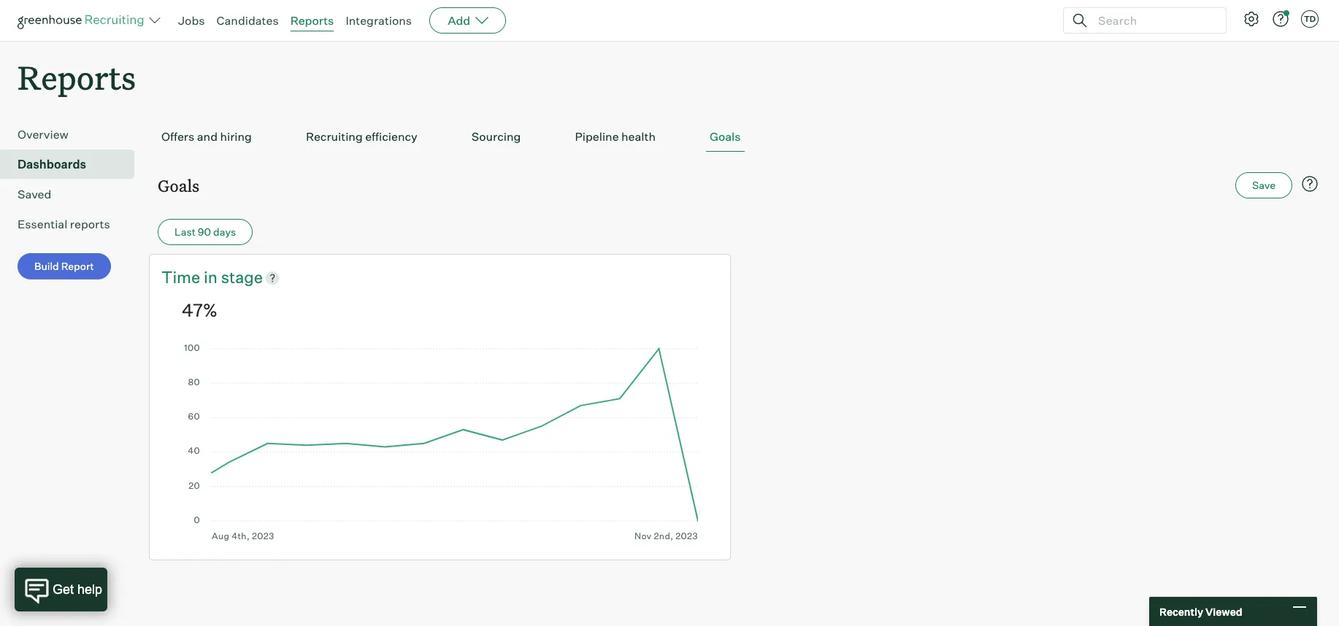 Task type: vqa. For each thing, say whether or not it's contained in the screenshot.
Search text field
yes



Task type: describe. For each thing, give the bounding box(es) containing it.
offers and hiring button
[[158, 122, 256, 152]]

time in
[[161, 268, 221, 287]]

in link
[[204, 267, 221, 289]]

days
[[213, 226, 236, 238]]

essential
[[18, 217, 67, 232]]

hiring
[[220, 129, 252, 144]]

sourcing button
[[468, 122, 525, 152]]

save button
[[1236, 173, 1293, 199]]

integrations link
[[346, 13, 412, 28]]

essential reports link
[[18, 216, 129, 233]]

saved
[[18, 187, 51, 202]]

1 vertical spatial reports
[[18, 56, 136, 99]]

0 vertical spatial reports
[[290, 13, 334, 28]]

viewed
[[1206, 606, 1243, 618]]

stage link
[[221, 267, 263, 289]]

stage
[[221, 268, 263, 287]]

build report button
[[18, 254, 111, 280]]

overview link
[[18, 126, 129, 143]]

faq image
[[1302, 175, 1319, 193]]

candidates
[[217, 13, 279, 28]]

build
[[34, 260, 59, 273]]

jobs
[[178, 13, 205, 28]]

recently viewed
[[1160, 606, 1243, 618]]

add
[[448, 13, 471, 28]]

dashboards link
[[18, 156, 129, 173]]

last 90 days
[[175, 226, 236, 238]]

pipeline health button
[[572, 122, 660, 152]]

recruiting
[[306, 129, 363, 144]]

integrations
[[346, 13, 412, 28]]

td
[[1305, 14, 1317, 24]]

sourcing
[[472, 129, 521, 144]]

greenhouse recruiting image
[[18, 12, 149, 29]]

90
[[198, 226, 211, 238]]

efficiency
[[365, 129, 418, 144]]

goals inside goals button
[[710, 129, 741, 144]]

reports link
[[290, 13, 334, 28]]

recruiting efficiency button
[[302, 122, 421, 152]]



Task type: locate. For each thing, give the bounding box(es) containing it.
in
[[204, 268, 218, 287]]

td button
[[1302, 10, 1319, 28]]

td button
[[1299, 7, 1322, 31]]

essential reports
[[18, 217, 110, 232]]

offers
[[161, 129, 195, 144]]

0 horizontal spatial reports
[[18, 56, 136, 99]]

last 90 days button
[[158, 219, 253, 246]]

reports right candidates "link"
[[290, 13, 334, 28]]

pipeline
[[575, 129, 619, 144]]

47%
[[182, 300, 218, 321]]

last
[[175, 226, 196, 238]]

time
[[161, 268, 200, 287]]

dashboards
[[18, 157, 86, 172]]

xychart image
[[182, 345, 698, 542]]

recruiting efficiency
[[306, 129, 418, 144]]

1 vertical spatial goals
[[158, 175, 199, 197]]

pipeline health
[[575, 129, 656, 144]]

tab list
[[158, 122, 1322, 152]]

and
[[197, 129, 218, 144]]

health
[[622, 129, 656, 144]]

0 horizontal spatial goals
[[158, 175, 199, 197]]

save
[[1253, 179, 1276, 192]]

0 vertical spatial goals
[[710, 129, 741, 144]]

time link
[[161, 267, 204, 289]]

reports
[[290, 13, 334, 28], [18, 56, 136, 99]]

recently
[[1160, 606, 1204, 618]]

goals button
[[706, 122, 745, 152]]

jobs link
[[178, 13, 205, 28]]

build report
[[34, 260, 94, 273]]

1 horizontal spatial reports
[[290, 13, 334, 28]]

reports down greenhouse recruiting "image"
[[18, 56, 136, 99]]

offers and hiring
[[161, 129, 252, 144]]

report
[[61, 260, 94, 273]]

reports
[[70, 217, 110, 232]]

tab list containing offers and hiring
[[158, 122, 1322, 152]]

saved link
[[18, 186, 129, 203]]

Search text field
[[1095, 10, 1213, 31]]

add button
[[430, 7, 506, 34]]

overview
[[18, 127, 69, 142]]

configure image
[[1243, 10, 1261, 28]]

goals
[[710, 129, 741, 144], [158, 175, 199, 197]]

1 horizontal spatial goals
[[710, 129, 741, 144]]

candidates link
[[217, 13, 279, 28]]



